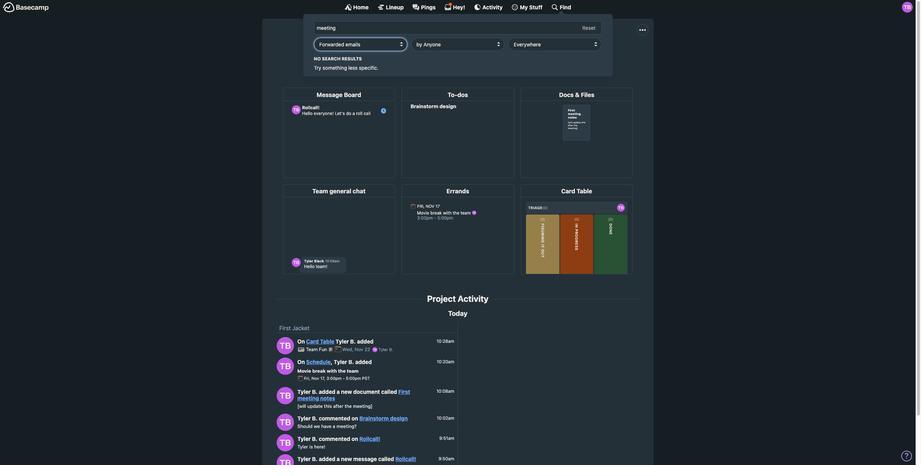 Task type: locate. For each thing, give the bounding box(es) containing it.
a right 'have' in the bottom of the page
[[333, 424, 335, 430]]

on schedule ,       tyler b. added
[[298, 359, 372, 366]]

a down tyler b. commented on rollcall!
[[337, 457, 340, 463]]

None reset field
[[579, 24, 600, 33]]

10:08am
[[437, 389, 454, 395]]

0 vertical spatial a
[[337, 389, 340, 395]]

the up -
[[338, 368, 346, 374]]

commented for rollcall!
[[319, 436, 350, 443]]

a right notes
[[337, 389, 340, 395]]

we
[[314, 424, 320, 430]]

called right document
[[381, 389, 397, 395]]

project
[[427, 294, 456, 304]]

new
[[341, 389, 352, 395], [341, 457, 352, 463]]

tyler black image
[[902, 2, 913, 13], [277, 338, 294, 355], [373, 348, 378, 353], [277, 388, 294, 405], [277, 414, 294, 432]]

on
[[298, 339, 305, 345], [298, 359, 305, 366]]

try something less specific. alert
[[314, 56, 602, 72]]

1 horizontal spatial nov
[[355, 347, 364, 353]]

3:00pm
[[327, 377, 342, 381]]

hey!
[[453, 4, 465, 10]]

0 vertical spatial nov
[[355, 347, 364, 353]]

2 colors! from the left
[[573, 49, 591, 56]]

team
[[347, 368, 359, 374]]

jacket for first jacket let's create the first jacket of the company! i am thinking rabits and strips and colors! a lot of colors!
[[453, 33, 489, 47]]

let's
[[326, 49, 338, 56]]

colors!
[[530, 49, 547, 56], [573, 49, 591, 56]]

first for first meeting notes
[[399, 389, 410, 395]]

project activity
[[427, 294, 489, 304]]

added down 17,
[[319, 389, 336, 395]]

tyler b. added a new document called
[[298, 389, 399, 395]]

1 horizontal spatial of
[[566, 49, 571, 56]]

17,
[[320, 377, 326, 381]]

movie
[[298, 368, 311, 374]]

tyler for tyler b. commented on brainstorm design
[[298, 416, 311, 422]]

tyler black image for card table
[[277, 338, 294, 355]]

nov left 22 at the left
[[355, 347, 364, 353]]

on
[[352, 416, 358, 422], [352, 436, 358, 443]]

b. for tyler b. added a new message called rollcall!
[[312, 457, 318, 463]]

b. up tyler is here!
[[312, 436, 318, 443]]

tyler for tyler b.
[[379, 348, 388, 353]]

b. up "we"
[[312, 416, 318, 422]]

on down meeting?
[[352, 436, 358, 443]]

rollcall! link
[[360, 436, 380, 443], [396, 457, 416, 463]]

jacket up thinking
[[453, 33, 489, 47]]

tyler down is
[[298, 457, 311, 463]]

1 tyler black image from the top
[[277, 358, 294, 375]]

new for message
[[341, 457, 352, 463]]

thinking
[[453, 49, 473, 56]]

1 vertical spatial a
[[333, 424, 335, 430]]

b.
[[350, 339, 356, 345], [389, 348, 393, 353], [349, 359, 354, 366], [312, 389, 318, 395], [312, 416, 318, 422], [312, 436, 318, 443], [312, 457, 318, 463]]

and
[[491, 49, 501, 56], [518, 49, 528, 56]]

0 horizontal spatial nov
[[312, 377, 319, 381]]

on for brainstorm
[[352, 416, 358, 422]]

after
[[333, 404, 344, 410]]

1 on from the top
[[352, 416, 358, 422]]

document
[[353, 389, 380, 395]]

0 vertical spatial on
[[352, 416, 358, 422]]

2 vertical spatial first
[[399, 389, 410, 395]]

the left company!
[[403, 49, 412, 56]]

activity up today
[[458, 294, 489, 304]]

a
[[337, 389, 340, 395], [333, 424, 335, 430], [337, 457, 340, 463]]

and left 'strips'
[[491, 49, 501, 56]]

2 horizontal spatial first
[[427, 33, 451, 47]]

added down 22 at the left
[[355, 359, 372, 366]]

2 commented from the top
[[319, 436, 350, 443]]

1 on from the top
[[298, 339, 305, 345]]

2 tyler black image from the top
[[277, 435, 294, 452]]

meeting?
[[337, 424, 357, 430]]

1 vertical spatial called
[[378, 457, 394, 463]]

0 horizontal spatial rollcall!
[[360, 436, 380, 443]]

tyler black image for tyler b. commented on
[[277, 435, 294, 452]]

here!
[[314, 444, 326, 450]]

first inside first meeting notes
[[399, 389, 410, 395]]

0 vertical spatial tyler black image
[[277, 358, 294, 375]]

called
[[381, 389, 397, 395], [378, 457, 394, 463]]

0 vertical spatial rollcall!
[[360, 436, 380, 443]]

the inside movie break with the team fri, nov 17, 3:00pm -     5:00pm pst
[[338, 368, 346, 374]]

update
[[308, 404, 323, 410]]

b. right 22 at the left
[[389, 348, 393, 353]]

tyler b. added a new message called rollcall!
[[298, 457, 416, 463]]

tyler up should
[[298, 416, 311, 422]]

10:28am element
[[437, 339, 454, 344]]

1 vertical spatial nov
[[312, 377, 319, 381]]

on up movie
[[298, 359, 305, 366]]

2 on from the top
[[298, 359, 305, 366]]

2 on from the top
[[352, 436, 358, 443]]

none reset field inside 'main' element
[[579, 24, 600, 33]]

1 vertical spatial commented
[[319, 436, 350, 443]]

2 vertical spatial tyler black image
[[277, 455, 294, 466]]

-
[[343, 377, 345, 381]]

0 vertical spatial commented
[[319, 416, 350, 422]]

on for rollcall!
[[352, 436, 358, 443]]

10:20am
[[437, 360, 454, 365]]

0 horizontal spatial of
[[396, 49, 402, 56]]

my stuff
[[520, 4, 543, 10]]

0 vertical spatial jacket
[[453, 33, 489, 47]]

b. for tyler b. added a new document called
[[312, 389, 318, 395]]

first for first jacket
[[280, 326, 291, 332]]

b. down tyler is here!
[[312, 457, 318, 463]]

break
[[312, 368, 326, 374]]

tyler black image
[[277, 358, 294, 375], [277, 435, 294, 452], [277, 455, 294, 466]]

main element
[[0, 0, 916, 77]]

nov
[[355, 347, 364, 353], [312, 377, 319, 381]]

jacket inside "first jacket let's create the first jacket of the company! i am thinking rabits and strips and colors! a lot of colors!"
[[453, 33, 489, 47]]

tyler black image for brainstorm design
[[277, 414, 294, 432]]

first jacket link
[[280, 326, 310, 332]]

tyler up is
[[298, 436, 311, 443]]

,
[[331, 359, 333, 366]]

jacket
[[453, 33, 489, 47], [292, 326, 310, 332]]

0 horizontal spatial first
[[280, 326, 291, 332]]

brainstorm design link
[[360, 416, 408, 422]]

0 vertical spatial first
[[427, 33, 451, 47]]

something
[[323, 65, 347, 71]]

5:00pm
[[346, 377, 361, 381]]

on for on schedule ,       tyler b. added
[[298, 359, 305, 366]]

people on this project element
[[473, 57, 493, 79]]

0 horizontal spatial jacket
[[292, 326, 310, 332]]

rollcall!
[[360, 436, 380, 443], [396, 457, 416, 463]]

0 horizontal spatial rollcall! link
[[360, 436, 380, 443]]

1 horizontal spatial colors!
[[573, 49, 591, 56]]

b. up 'update'
[[312, 389, 318, 395]]

less
[[349, 65, 358, 71]]

first inside "first jacket let's create the first jacket of the company! i am thinking rabits and strips and colors! a lot of colors!"
[[427, 33, 451, 47]]

nov left 17,
[[312, 377, 319, 381]]

tyler black image for tyler b. added a new message called
[[277, 455, 294, 466]]

colors! right lot
[[573, 49, 591, 56]]

2 and from the left
[[518, 49, 528, 56]]

tyler for tyler is here!
[[298, 444, 308, 450]]

1 horizontal spatial first
[[399, 389, 410, 395]]

company!
[[413, 49, 439, 56]]

of
[[396, 49, 402, 56], [566, 49, 571, 56]]

called for message
[[378, 457, 394, 463]]

1 new from the top
[[341, 389, 352, 395]]

new down -
[[341, 389, 352, 395]]

meeting
[[298, 395, 319, 402]]

0 horizontal spatial and
[[491, 49, 501, 56]]

tyler left is
[[298, 444, 308, 450]]

0 vertical spatial called
[[381, 389, 397, 395]]

0 vertical spatial activity
[[483, 4, 503, 10]]

commented down the should we have a meeting?
[[319, 436, 350, 443]]

1 vertical spatial rollcall! link
[[396, 457, 416, 463]]

0 horizontal spatial colors!
[[530, 49, 547, 56]]

jacket up card
[[292, 326, 310, 332]]

1 horizontal spatial and
[[518, 49, 528, 56]]

10:02am element
[[437, 416, 454, 421]]

on left card
[[298, 339, 305, 345]]

first meeting notes
[[298, 389, 410, 402]]

tyler right 22 at the left
[[379, 348, 388, 353]]

1 commented from the top
[[319, 416, 350, 422]]

1 vertical spatial new
[[341, 457, 352, 463]]

activity inside 'main' element
[[483, 4, 503, 10]]

of right jacket
[[396, 49, 402, 56]]

notes
[[320, 395, 335, 402]]

first
[[427, 33, 451, 47], [280, 326, 291, 332], [399, 389, 410, 395]]

no
[[314, 56, 321, 61]]

on up meeting?
[[352, 416, 358, 422]]

1 horizontal spatial jacket
[[453, 33, 489, 47]]

10:08am element
[[437, 389, 454, 395]]

tyler
[[336, 339, 349, 345], [379, 348, 388, 353], [334, 359, 347, 366], [298, 389, 311, 395], [298, 416, 311, 422], [298, 436, 311, 443], [298, 444, 308, 450], [298, 457, 311, 463]]

commented up the should we have a meeting?
[[319, 416, 350, 422]]

2 vertical spatial a
[[337, 457, 340, 463]]

create
[[340, 49, 356, 56]]

0 vertical spatial new
[[341, 389, 352, 395]]

the
[[358, 49, 366, 56], [403, 49, 412, 56], [338, 368, 346, 374], [345, 404, 352, 410]]

commented
[[319, 416, 350, 422], [319, 436, 350, 443]]

hey! button
[[445, 3, 465, 11]]

Search for… search field
[[314, 21, 602, 35]]

0 vertical spatial rollcall! link
[[360, 436, 380, 443]]

added
[[357, 339, 374, 345], [355, 359, 372, 366], [319, 389, 336, 395], [319, 457, 336, 463]]

tyler black image inside 'main' element
[[902, 2, 913, 13]]

1 vertical spatial jacket
[[292, 326, 310, 332]]

and right 'strips'
[[518, 49, 528, 56]]

1 vertical spatial on
[[352, 436, 358, 443]]

1 horizontal spatial rollcall!
[[396, 457, 416, 463]]

0 vertical spatial on
[[298, 339, 305, 345]]

1 vertical spatial tyler black image
[[277, 435, 294, 452]]

a
[[549, 49, 553, 56]]

called right message
[[378, 457, 394, 463]]

colors! left a
[[530, 49, 547, 56]]

new left message
[[341, 457, 352, 463]]

of right lot
[[566, 49, 571, 56]]

3 tyler black image from the top
[[277, 455, 294, 466]]

added up 22 at the left
[[357, 339, 374, 345]]

1 vertical spatial rollcall!
[[396, 457, 416, 463]]

a for message
[[337, 457, 340, 463]]

b. for tyler b. commented on rollcall!
[[312, 436, 318, 443]]

1 vertical spatial on
[[298, 359, 305, 366]]

movie break with the team link
[[298, 368, 359, 374]]

with
[[327, 368, 337, 374]]

tyler down fri,
[[298, 389, 311, 395]]

results
[[342, 56, 362, 61]]

1 vertical spatial first
[[280, 326, 291, 332]]

meeting]
[[353, 404, 373, 410]]

1 horizontal spatial rollcall! link
[[396, 457, 416, 463]]

activity left my
[[483, 4, 503, 10]]

tyler right ,
[[334, 359, 347, 366]]

rollcall! link for tyler b. added a new message called
[[396, 457, 416, 463]]

2 new from the top
[[341, 457, 352, 463]]



Task type: describe. For each thing, give the bounding box(es) containing it.
i
[[440, 49, 442, 56]]

tyler up wed,
[[336, 339, 349, 345]]

specific.
[[359, 65, 379, 71]]

home link
[[345, 4, 369, 11]]

10:02am
[[437, 416, 454, 421]]

added down here!
[[319, 457, 336, 463]]

tyler for tyler b. added a new document called
[[298, 389, 311, 395]]

[will
[[298, 404, 306, 410]]

fri,
[[304, 377, 310, 381]]

movie break with the team fri, nov 17, 3:00pm -     5:00pm pst
[[298, 368, 370, 381]]

b. up wed, nov 22
[[350, 339, 356, 345]]

lineup
[[386, 4, 404, 10]]

called for document
[[381, 389, 397, 395]]

on for on card table tyler b. added
[[298, 339, 305, 345]]

tyler is here!
[[298, 444, 326, 450]]

wed, nov 22
[[342, 347, 372, 353]]

9:50am element
[[439, 457, 454, 462]]

tyler black image for first meeting notes
[[277, 388, 294, 405]]

this
[[324, 404, 332, 410]]

first
[[368, 49, 378, 56]]

activity link
[[474, 4, 503, 11]]

team
[[306, 347, 318, 353]]

first for first jacket let's create the first jacket of the company! i am thinking rabits and strips and colors! a lot of colors!
[[427, 33, 451, 47]]

2 of from the left
[[566, 49, 571, 56]]

first meeting notes link
[[298, 389, 410, 402]]

strips
[[502, 49, 517, 56]]

find button
[[551, 4, 571, 11]]

fun
[[319, 347, 327, 353]]

no search results try something less specific.
[[314, 56, 379, 71]]

team fun
[[306, 347, 329, 353]]

design
[[390, 416, 408, 422]]

first jacket
[[280, 326, 310, 332]]

schedule
[[306, 359, 331, 366]]

pst
[[362, 377, 370, 381]]

lot
[[554, 49, 565, 56]]

is
[[310, 444, 313, 450]]

home
[[353, 4, 369, 10]]

the left first
[[358, 49, 366, 56]]

1 colors! from the left
[[530, 49, 547, 56]]

schedule link
[[306, 359, 331, 366]]

10:20am element
[[437, 360, 454, 365]]

stuff
[[529, 4, 543, 10]]

am
[[443, 49, 451, 56]]

table
[[320, 339, 334, 345]]

new for document
[[341, 389, 352, 395]]

find
[[560, 4, 571, 10]]

b. up team
[[349, 359, 354, 366]]

on card table tyler b. added
[[298, 339, 374, 345]]

9:50am
[[439, 457, 454, 462]]

lineup link
[[378, 4, 404, 11]]

1 and from the left
[[491, 49, 501, 56]]

22
[[365, 347, 370, 353]]

tyler black image for on
[[277, 358, 294, 375]]

try
[[314, 65, 321, 71]]

b. for tyler b.
[[389, 348, 393, 353]]

switch accounts image
[[3, 2, 49, 13]]

card table link
[[306, 339, 334, 345]]

tyler for tyler b. added a new message called rollcall!
[[298, 457, 311, 463]]

9:51am
[[440, 436, 454, 442]]

should we have a meeting?
[[298, 424, 357, 430]]

first jacket let's create the first jacket of the company! i am thinking rabits and strips and colors! a lot of colors!
[[326, 33, 591, 56]]

1 of from the left
[[396, 49, 402, 56]]

card
[[306, 339, 319, 345]]

my stuff button
[[512, 4, 543, 11]]

have
[[321, 424, 332, 430]]

jacket for first jacket
[[292, 326, 310, 332]]

jacket
[[379, 49, 395, 56]]

rabits
[[475, 49, 490, 56]]

commented for brainstorm design
[[319, 416, 350, 422]]

the right the after
[[345, 404, 352, 410]]

9:51am element
[[440, 436, 454, 442]]

1 vertical spatial activity
[[458, 294, 489, 304]]

search
[[322, 56, 341, 61]]

b. for tyler b. commented on brainstorm design
[[312, 416, 318, 422]]

tyler b. commented on rollcall!
[[298, 436, 380, 443]]

tyler b. commented on brainstorm design
[[298, 416, 408, 422]]

rollcall! link for tyler b. commented on
[[360, 436, 380, 443]]

wed,
[[342, 347, 354, 353]]

[will update this after the meeting]
[[298, 404, 373, 410]]

brainstorm
[[360, 416, 389, 422]]

nov inside movie break with the team fri, nov 17, 3:00pm -     5:00pm pst
[[312, 377, 319, 381]]

a for document
[[337, 389, 340, 395]]

should
[[298, 424, 313, 430]]

tyler b.
[[378, 348, 393, 353]]

message
[[353, 457, 377, 463]]

10:28am
[[437, 339, 454, 344]]

today
[[448, 310, 468, 318]]

tyler for tyler b. commented on rollcall!
[[298, 436, 311, 443]]

my
[[520, 4, 528, 10]]

pings button
[[413, 4, 436, 11]]

pings
[[421, 4, 436, 10]]



Task type: vqa. For each thing, say whether or not it's contained in the screenshot.


